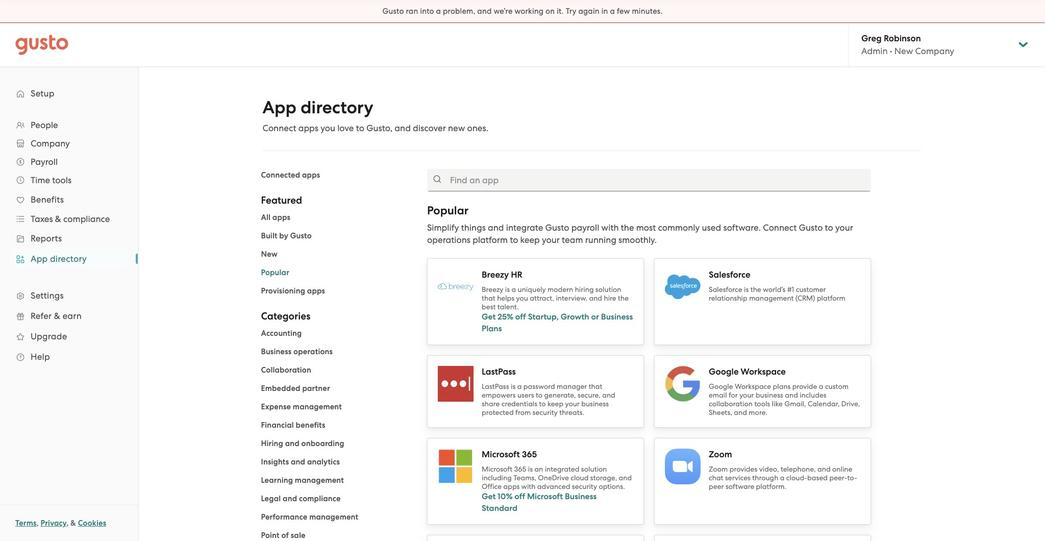 Task type: describe. For each thing, give the bounding box(es) containing it.
apps inside 'microsoft 365 microsoft 365 is an integrated solution including teams, onedrive cloud storage, and office apps with advanced security options. get 10% off microsoft business standard'
[[504, 482, 520, 491]]

best
[[482, 303, 496, 311]]

services
[[725, 474, 751, 482]]

hiring
[[261, 439, 283, 448]]

and inside zoom zoom provides video, telephone, and online chat services through a cloud-based peer-to- peer software platform.
[[818, 465, 831, 473]]

a inside lastpass lastpass is a password manager that empowers users to generate, secure, and share credentials to keep your business protected from security threats.
[[517, 382, 522, 391]]

chat
[[709, 474, 724, 482]]

the inside salesforce salesforce is the world's #1 customer relationship management (crm) platform
[[751, 285, 761, 294]]

2 vertical spatial microsoft
[[527, 492, 563, 501]]

is inside 'microsoft 365 microsoft 365 is an integrated solution including teams, onedrive cloud storage, and office apps with advanced security options. get 10% off microsoft business standard'
[[528, 465, 533, 473]]

breezy hr breezy is a uniquely modern hiring solution that helps you attract, interview, and hire the best talent. get 25% off startup, growth or business plans
[[482, 270, 633, 333]]

app for app directory connect apps you love to gusto, and discover new ones.
[[263, 97, 296, 118]]

including
[[482, 474, 512, 482]]

10%
[[498, 492, 513, 501]]

performance
[[261, 513, 308, 522]]

1 breezy from the top
[[482, 270, 509, 280]]

cookies
[[78, 519, 106, 528]]

advanced
[[537, 482, 570, 491]]

collaboration link
[[261, 366, 311, 375]]

you inside app directory connect apps you love to gusto, and discover new ones.
[[321, 123, 335, 133]]

with inside popular simplify things and integrate gusto payroll with the most commonly used software. connect gusto to your operations platform to keep your team running smoothly.
[[602, 223, 619, 233]]

from
[[516, 408, 531, 417]]

business inside 'microsoft 365 microsoft 365 is an integrated solution including teams, onedrive cloud storage, and office apps with advanced security options. get 10% off microsoft business standard'
[[565, 492, 597, 501]]

simplify
[[427, 223, 459, 233]]

upgrade link
[[10, 327, 128, 346]]

benefits
[[31, 194, 64, 205]]

cookies button
[[78, 517, 106, 529]]

time tools button
[[10, 171, 128, 189]]

to inside app directory connect apps you love to gusto, and discover new ones.
[[356, 123, 364, 133]]

storage,
[[591, 474, 617, 482]]

platform inside salesforce salesforce is the world's #1 customer relationship management (crm) platform
[[817, 294, 846, 302]]

legal and compliance
[[261, 494, 341, 503]]

growth
[[561, 312, 589, 322]]

featured
[[261, 194, 302, 206]]

2 google from the top
[[709, 382, 733, 391]]

built by gusto
[[261, 231, 312, 240]]

time
[[31, 175, 50, 185]]

performance management
[[261, 513, 358, 522]]

reports link
[[10, 229, 128, 248]]

microsoft 365 microsoft 365 is an integrated solution including teams, onedrive cloud storage, and office apps with advanced security options. get 10% off microsoft business standard
[[482, 449, 632, 513]]

options.
[[599, 482, 625, 491]]

1 salesforce from the top
[[709, 270, 751, 280]]

2 vertical spatial &
[[70, 519, 76, 528]]

is inside lastpass lastpass is a password manager that empowers users to generate, secure, and share credentials to keep your business protected from security threats.
[[511, 382, 516, 391]]

hr
[[511, 270, 523, 280]]

2 zoom from the top
[[709, 465, 728, 473]]

a right "into"
[[436, 7, 441, 16]]

0 horizontal spatial operations
[[294, 347, 333, 356]]

online
[[833, 465, 853, 473]]

2 , from the left
[[66, 519, 69, 528]]

performance management link
[[261, 513, 358, 522]]

point of sale
[[261, 531, 306, 540]]

apps for provisioning apps
[[307, 286, 325, 296]]

new
[[448, 123, 465, 133]]

teams,
[[514, 474, 536, 482]]

popular for popular
[[261, 268, 289, 277]]

app directory connect apps you love to gusto, and discover new ones.
[[263, 97, 489, 133]]

all apps link
[[261, 213, 290, 222]]

provisioning apps link
[[261, 286, 325, 296]]

tools inside google workspace google workspace plans provide a custom email for your business and includes collaboration tools like gmail, calendar, drive, sheets, and more.
[[755, 400, 770, 408]]

gusto navigation element
[[0, 67, 138, 383]]

connected apps
[[261, 170, 320, 180]]

ran
[[406, 7, 418, 16]]

to-
[[848, 474, 858, 482]]

insights and analytics
[[261, 457, 340, 467]]

accounting link
[[261, 329, 302, 338]]

sheets,
[[709, 408, 733, 417]]

2 breezy from the top
[[482, 285, 504, 294]]

app for app directory
[[31, 254, 48, 264]]

list containing people
[[0, 116, 138, 367]]

benefits link
[[10, 190, 128, 209]]

directory for app directory connect apps you love to gusto, and discover new ones.
[[301, 97, 374, 118]]

standard
[[482, 503, 518, 513]]

empowers
[[482, 391, 516, 399]]

into
[[420, 7, 434, 16]]

operations inside popular simplify things and integrate gusto payroll with the most commonly used software. connect gusto to your operations platform to keep your team running smoothly.
[[427, 235, 471, 245]]

you inside breezy hr breezy is a uniquely modern hiring solution that helps you attract, interview, and hire the best talent. get 25% off startup, growth or business plans
[[516, 294, 528, 302]]

few
[[617, 7, 630, 16]]

share
[[482, 400, 500, 408]]

all
[[261, 213, 271, 222]]

1 vertical spatial 365
[[514, 465, 526, 473]]

and inside popular simplify things and integrate gusto payroll with the most commonly used software. connect gusto to your operations platform to keep your team running smoothly.
[[488, 223, 504, 233]]

ones.
[[467, 123, 489, 133]]

and inside app directory connect apps you love to gusto, and discover new ones.
[[395, 123, 411, 133]]

gusto,
[[367, 123, 393, 133]]

connect inside app directory connect apps you love to gusto, and discover new ones.
[[263, 123, 296, 133]]

commonly
[[658, 223, 700, 233]]

1 google from the top
[[709, 367, 739, 377]]

and up gmail,
[[785, 391, 798, 399]]

apps for connected apps
[[302, 170, 320, 180]]

popular simplify things and integrate gusto payroll with the most commonly used software. connect gusto to your operations platform to keep your team running smoothly.
[[427, 204, 853, 245]]

security inside 'microsoft 365 microsoft 365 is an integrated solution including teams, onedrive cloud storage, and office apps with advanced security options. get 10% off microsoft business standard'
[[572, 482, 597, 491]]

attract,
[[530, 294, 554, 302]]

solution inside breezy hr breezy is a uniquely modern hiring solution that helps you attract, interview, and hire the best talent. get 25% off startup, growth or business plans
[[596, 285, 622, 294]]

business operations link
[[261, 347, 333, 356]]

learning management link
[[261, 476, 344, 485]]

an
[[535, 465, 543, 473]]

and inside breezy hr breezy is a uniquely modern hiring solution that helps you attract, interview, and hire the best talent. get 25% off startup, growth or business plans
[[589, 294, 602, 302]]

expense management
[[261, 402, 342, 411]]

•
[[890, 46, 893, 56]]

breezy hr logo image
[[438, 283, 474, 291]]

refer & earn
[[31, 311, 82, 321]]

modern
[[548, 285, 573, 294]]

management for learning management
[[295, 476, 344, 485]]

apps for all apps
[[272, 213, 290, 222]]

hiring and onboarding
[[261, 439, 344, 448]]

tools inside dropdown button
[[52, 175, 72, 185]]

admin
[[862, 46, 888, 56]]

built
[[261, 231, 278, 240]]

peer
[[709, 482, 724, 491]]

analytics
[[307, 457, 340, 467]]

love
[[337, 123, 354, 133]]

of
[[281, 531, 289, 540]]

2 lastpass from the top
[[482, 382, 509, 391]]

in
[[602, 7, 608, 16]]

categories
[[261, 310, 311, 322]]

zoom zoom provides video, telephone, and online chat services through a cloud-based peer-to- peer software platform.
[[709, 449, 858, 491]]

expense management link
[[261, 402, 342, 411]]

privacy
[[41, 519, 66, 528]]

onboarding
[[301, 439, 344, 448]]

with inside 'microsoft 365 microsoft 365 is an integrated solution including teams, onedrive cloud storage, and office apps with advanced security options. get 10% off microsoft business standard'
[[522, 482, 536, 491]]

0 vertical spatial microsoft
[[482, 449, 520, 460]]

lastpass logo image
[[438, 366, 474, 402]]

settings
[[31, 290, 64, 301]]

a inside breezy hr breezy is a uniquely modern hiring solution that helps you attract, interview, and hire the best talent. get 25% off startup, growth or business plans
[[512, 285, 516, 294]]

solution inside 'microsoft 365 microsoft 365 is an integrated solution including teams, onedrive cloud storage, and office apps with advanced security options. get 10% off microsoft business standard'
[[581, 465, 607, 473]]

credentials
[[502, 400, 538, 408]]

keep inside popular simplify things and integrate gusto payroll with the most commonly used software. connect gusto to your operations platform to keep your team running smoothly.
[[520, 235, 540, 245]]

settings link
[[10, 286, 128, 305]]

drive,
[[842, 400, 860, 408]]



Task type: locate. For each thing, give the bounding box(es) containing it.
integrate
[[506, 223, 543, 233]]

apps left love
[[298, 123, 319, 133]]

and right things at the left top
[[488, 223, 504, 233]]

get down office
[[482, 492, 496, 501]]

365 up teams,
[[514, 465, 526, 473]]

a up helps
[[512, 285, 516, 294]]

1 vertical spatial with
[[522, 482, 536, 491]]

google workspace logo image
[[665, 366, 701, 402]]

setup
[[31, 88, 54, 99]]

you left love
[[321, 123, 335, 133]]

workspace up for
[[735, 382, 771, 391]]

and left we're
[[477, 7, 492, 16]]

0 horizontal spatial popular
[[261, 268, 289, 277]]

app directory link
[[10, 250, 128, 268]]

refer
[[31, 311, 52, 321]]

0 vertical spatial that
[[482, 294, 496, 302]]

that up secure,
[[589, 382, 603, 391]]

security down cloud
[[572, 482, 597, 491]]

apps right the all
[[272, 213, 290, 222]]

0 horizontal spatial security
[[533, 408, 558, 417]]

1 horizontal spatial ,
[[66, 519, 69, 528]]

insights and analytics link
[[261, 457, 340, 467]]

directory up love
[[301, 97, 374, 118]]

1 vertical spatial zoom
[[709, 465, 728, 473]]

management down legal and compliance
[[309, 513, 358, 522]]

0 vertical spatial keep
[[520, 235, 540, 245]]

used
[[702, 223, 721, 233]]

and
[[477, 7, 492, 16], [395, 123, 411, 133], [488, 223, 504, 233], [589, 294, 602, 302], [602, 391, 616, 399], [785, 391, 798, 399], [734, 408, 747, 417], [285, 439, 300, 448], [291, 457, 305, 467], [818, 465, 831, 473], [619, 474, 632, 482], [283, 494, 297, 503]]

1 vertical spatial get
[[482, 492, 496, 501]]

keep inside lastpass lastpass is a password manager that empowers users to generate, secure, and share credentials to keep your business protected from security threats.
[[548, 400, 564, 408]]

business inside google workspace google workspace plans provide a custom email for your business and includes collaboration tools like gmail, calendar, drive, sheets, and more.
[[756, 391, 784, 399]]

popular for popular simplify things and integrate gusto payroll with the most commonly used software. connect gusto to your operations platform to keep your team running smoothly.
[[427, 204, 469, 217]]

1 vertical spatial off
[[515, 492, 525, 501]]

1 get from the top
[[482, 312, 496, 322]]

learning management
[[261, 476, 344, 485]]

compliance for taxes & compliance
[[63, 214, 110, 224]]

1 horizontal spatial business
[[756, 391, 784, 399]]

and up the based
[[818, 465, 831, 473]]

management down world's
[[749, 294, 794, 302]]

connect up connected
[[263, 123, 296, 133]]

and down financial benefits link
[[285, 439, 300, 448]]

popular down new link
[[261, 268, 289, 277]]

1 vertical spatial the
[[751, 285, 761, 294]]

platform down customer
[[817, 294, 846, 302]]

and right legal
[[283, 494, 297, 503]]

and inside lastpass lastpass is a password manager that empowers users to generate, secure, and share credentials to keep your business protected from security threats.
[[602, 391, 616, 399]]

0 vertical spatial the
[[621, 223, 634, 233]]

with up the running
[[602, 223, 619, 233]]

1 vertical spatial popular
[[261, 268, 289, 277]]

0 vertical spatial directory
[[301, 97, 374, 118]]

robinson
[[884, 33, 921, 44]]

time tools
[[31, 175, 72, 185]]

1 vertical spatial workspace
[[735, 382, 771, 391]]

company down robinson
[[916, 46, 955, 56]]

management down the partner
[[293, 402, 342, 411]]

legal
[[261, 494, 281, 503]]

learning
[[261, 476, 293, 485]]

0 vertical spatial compliance
[[63, 214, 110, 224]]

1 horizontal spatial compliance
[[299, 494, 341, 503]]

plans
[[773, 382, 791, 391]]

business inside breezy hr breezy is a uniquely modern hiring solution that helps you attract, interview, and hire the best talent. get 25% off startup, growth or business plans
[[601, 312, 633, 322]]

keep down generate,
[[548, 400, 564, 408]]

compliance up the performance management on the left
[[299, 494, 341, 503]]

threats.
[[560, 408, 585, 417]]

0 vertical spatial you
[[321, 123, 335, 133]]

0 horizontal spatial compliance
[[63, 214, 110, 224]]

0 horizontal spatial platform
[[473, 235, 508, 245]]

apps right provisioning in the left bottom of the page
[[307, 286, 325, 296]]

& for compliance
[[55, 214, 61, 224]]

solution up 'hire' on the bottom of page
[[596, 285, 622, 294]]

1 horizontal spatial you
[[516, 294, 528, 302]]

that up the best
[[482, 294, 496, 302]]

video,
[[759, 465, 779, 473]]

1 vertical spatial business
[[261, 347, 292, 356]]

get inside breezy hr breezy is a uniquely modern hiring solution that helps you attract, interview, and hire the best talent. get 25% off startup, growth or business plans
[[482, 312, 496, 322]]

1 horizontal spatial with
[[602, 223, 619, 233]]

popular up simplify
[[427, 204, 469, 217]]

0 vertical spatial workspace
[[741, 367, 786, 377]]

0 vertical spatial off
[[515, 312, 526, 322]]

you down uniquely
[[516, 294, 528, 302]]

new inside greg robinson admin • new company
[[895, 46, 913, 56]]

provisioning
[[261, 286, 305, 296]]

1 zoom from the top
[[709, 449, 732, 460]]

the inside breezy hr breezy is a uniquely modern hiring solution that helps you attract, interview, and hire the best talent. get 25% off startup, growth or business plans
[[618, 294, 629, 302]]

cloud
[[571, 474, 589, 482]]

0 vertical spatial platform
[[473, 235, 508, 245]]

is inside salesforce salesforce is the world's #1 customer relationship management (crm) platform
[[744, 285, 749, 294]]

list for featured
[[261, 211, 412, 297]]

0 vertical spatial &
[[55, 214, 61, 224]]

1 horizontal spatial tools
[[755, 400, 770, 408]]

1 horizontal spatial app
[[263, 97, 296, 118]]

get inside 'microsoft 365 microsoft 365 is an integrated solution including teams, onedrive cloud storage, and office apps with advanced security options. get 10% off microsoft business standard'
[[482, 492, 496, 501]]

financial
[[261, 421, 294, 430]]

security right from
[[533, 408, 558, 417]]

business down secure,
[[582, 400, 609, 408]]

get down the best
[[482, 312, 496, 322]]

connect right software.
[[763, 223, 797, 233]]

management for expense management
[[293, 402, 342, 411]]

zoom logo image
[[665, 449, 701, 484]]

that inside lastpass lastpass is a password manager that empowers users to generate, secure, and share credentials to keep your business protected from security threats.
[[589, 382, 603, 391]]

is up the relationship
[[744, 285, 749, 294]]

accounting
[[261, 329, 302, 338]]

sale
[[291, 531, 306, 540]]

your inside google workspace google workspace plans provide a custom email for your business and includes collaboration tools like gmail, calendar, drive, sheets, and more.
[[740, 391, 754, 399]]

integrated
[[545, 465, 580, 473]]

privacy link
[[41, 519, 66, 528]]

0 vertical spatial tools
[[52, 175, 72, 185]]

running
[[585, 235, 617, 245]]

directory inside gusto navigation element
[[50, 254, 87, 264]]

1 vertical spatial that
[[589, 382, 603, 391]]

the left world's
[[751, 285, 761, 294]]

365
[[522, 449, 537, 460], [514, 465, 526, 473]]

people
[[31, 120, 58, 130]]

the up smoothly.
[[621, 223, 634, 233]]

and right "gusto,"
[[395, 123, 411, 133]]

, left privacy
[[37, 519, 39, 528]]

0 vertical spatial with
[[602, 223, 619, 233]]

1 horizontal spatial popular
[[427, 204, 469, 217]]

tools up more. at the bottom
[[755, 400, 770, 408]]

1 horizontal spatial new
[[895, 46, 913, 56]]

1 vertical spatial directory
[[50, 254, 87, 264]]

microsoft 365 logo image
[[438, 449, 474, 484]]

popular inside popular simplify things and integrate gusto payroll with the most commonly used software. connect gusto to your operations platform to keep your team running smoothly.
[[427, 204, 469, 217]]

0 horizontal spatial business
[[261, 347, 292, 356]]

password
[[524, 382, 555, 391]]

0 vertical spatial popular
[[427, 204, 469, 217]]

0 vertical spatial app
[[263, 97, 296, 118]]

0 vertical spatial 365
[[522, 449, 537, 460]]

custom
[[825, 382, 849, 391]]

1 horizontal spatial operations
[[427, 235, 471, 245]]

1 vertical spatial security
[[572, 482, 597, 491]]

is inside breezy hr breezy is a uniquely modern hiring solution that helps you attract, interview, and hire the best talent. get 25% off startup, growth or business plans
[[505, 285, 510, 294]]

0 horizontal spatial connect
[[263, 123, 296, 133]]

salesforce logo image
[[665, 274, 701, 299]]

business down 'hire' on the bottom of page
[[601, 312, 633, 322]]

& inside dropdown button
[[55, 214, 61, 224]]

0 vertical spatial connect
[[263, 123, 296, 133]]

1 vertical spatial lastpass
[[482, 382, 509, 391]]

0 vertical spatial new
[[895, 46, 913, 56]]

1 horizontal spatial keep
[[548, 400, 564, 408]]

to
[[356, 123, 364, 133], [825, 223, 833, 233], [510, 235, 518, 245], [536, 391, 543, 399], [539, 400, 546, 408]]

1 vertical spatial company
[[31, 138, 70, 149]]

people button
[[10, 116, 128, 134]]

off right '10%'
[[515, 492, 525, 501]]

business down cloud
[[565, 492, 597, 501]]

business down accounting link
[[261, 347, 292, 356]]

0 vertical spatial lastpass
[[482, 367, 516, 377]]

0 vertical spatial security
[[533, 408, 558, 417]]

based
[[808, 474, 828, 482]]

1 vertical spatial salesforce
[[709, 285, 743, 294]]

1 horizontal spatial platform
[[817, 294, 846, 302]]

platform down things at the left top
[[473, 235, 508, 245]]

compliance inside dropdown button
[[63, 214, 110, 224]]

help link
[[10, 348, 128, 366]]

payroll button
[[10, 153, 128, 171]]

working
[[515, 7, 544, 16]]

a inside google workspace google workspace plans provide a custom email for your business and includes collaboration tools like gmail, calendar, drive, sheets, and more.
[[819, 382, 824, 391]]

0 vertical spatial business
[[601, 312, 633, 322]]

0 vertical spatial get
[[482, 312, 496, 322]]

0 horizontal spatial directory
[[50, 254, 87, 264]]

provisioning apps
[[261, 286, 325, 296]]

is left an at the right bottom of page
[[528, 465, 533, 473]]

1 horizontal spatial that
[[589, 382, 603, 391]]

company down people
[[31, 138, 70, 149]]

we're
[[494, 7, 513, 16]]

and inside 'microsoft 365 microsoft 365 is an integrated solution including teams, onedrive cloud storage, and office apps with advanced security options. get 10% off microsoft business standard'
[[619, 474, 632, 482]]

2 horizontal spatial business
[[601, 312, 633, 322]]

solution up storage,
[[581, 465, 607, 473]]

breezy up helps
[[482, 285, 504, 294]]

email
[[709, 391, 727, 399]]

1 vertical spatial compliance
[[299, 494, 341, 503]]

a up includes
[[819, 382, 824, 391]]

1 vertical spatial connect
[[763, 223, 797, 233]]

peer-
[[830, 474, 848, 482]]

1 vertical spatial business
[[582, 400, 609, 408]]

workspace
[[741, 367, 786, 377], [735, 382, 771, 391]]

a up platform.
[[780, 474, 785, 482]]

is up helps
[[505, 285, 510, 294]]

legal and compliance link
[[261, 494, 341, 503]]

1 vertical spatial operations
[[294, 347, 333, 356]]

& right taxes at the left top of page
[[55, 214, 61, 224]]

salesforce
[[709, 270, 751, 280], [709, 285, 743, 294]]

talent.
[[498, 303, 519, 311]]

app directory
[[31, 254, 87, 264]]

2 get from the top
[[482, 492, 496, 501]]

get
[[482, 312, 496, 322], [482, 492, 496, 501]]

interview,
[[556, 294, 588, 302]]

0 horizontal spatial keep
[[520, 235, 540, 245]]

company inside greg robinson admin • new company
[[916, 46, 955, 56]]

directory inside app directory connect apps you love to gusto, and discover new ones.
[[301, 97, 374, 118]]

app inside gusto navigation element
[[31, 254, 48, 264]]

gmail,
[[785, 400, 806, 408]]

0 vertical spatial business
[[756, 391, 784, 399]]

compliance down benefits link
[[63, 214, 110, 224]]

and down hiring
[[589, 294, 602, 302]]

list
[[0, 116, 138, 367], [261, 211, 412, 297], [261, 327, 412, 541]]

lastpass
[[482, 367, 516, 377], [482, 382, 509, 391]]

point
[[261, 531, 280, 540]]

1 horizontal spatial security
[[572, 482, 597, 491]]

1 horizontal spatial business
[[565, 492, 597, 501]]

financial benefits link
[[261, 421, 325, 430]]

insights
[[261, 457, 289, 467]]

the inside popular simplify things and integrate gusto payroll with the most commonly used software. connect gusto to your operations platform to keep your team running smoothly.
[[621, 223, 634, 233]]

1 horizontal spatial company
[[916, 46, 955, 56]]

off inside breezy hr breezy is a uniquely modern hiring solution that helps you attract, interview, and hire the best talent. get 25% off startup, growth or business plans
[[515, 312, 526, 322]]

team
[[562, 235, 583, 245]]

a right in
[[610, 7, 615, 16]]

0 horizontal spatial with
[[522, 482, 536, 491]]

&
[[55, 214, 61, 224], [54, 311, 60, 321], [70, 519, 76, 528]]

app inside app directory connect apps you love to gusto, and discover new ones.
[[263, 97, 296, 118]]

collaboration
[[261, 366, 311, 375]]

business inside lastpass lastpass is a password manager that empowers users to generate, secure, and share credentials to keep your business protected from security threats.
[[582, 400, 609, 408]]

operations down simplify
[[427, 235, 471, 245]]

and right secure,
[[602, 391, 616, 399]]

1 lastpass from the top
[[482, 367, 516, 377]]

operations up collaboration
[[294, 347, 333, 356]]

1 vertical spatial solution
[[581, 465, 607, 473]]

1 , from the left
[[37, 519, 39, 528]]

directory for app directory
[[50, 254, 87, 264]]

0 vertical spatial operations
[[427, 235, 471, 245]]

1 horizontal spatial directory
[[301, 97, 374, 118]]

2 vertical spatial business
[[565, 492, 597, 501]]

uniquely
[[518, 285, 546, 294]]

partner
[[302, 384, 330, 393]]

, left cookies button
[[66, 519, 69, 528]]

hiring
[[575, 285, 594, 294]]

2 salesforce from the top
[[709, 285, 743, 294]]

365 up an at the right bottom of page
[[522, 449, 537, 460]]

and up options.
[[619, 474, 632, 482]]

the right 'hire' on the bottom of page
[[618, 294, 629, 302]]

0 vertical spatial solution
[[596, 285, 622, 294]]

platform inside popular simplify things and integrate gusto payroll with the most commonly used software. connect gusto to your operations platform to keep your team running smoothly.
[[473, 235, 508, 245]]

list for categories
[[261, 327, 412, 541]]

apps
[[298, 123, 319, 133], [302, 170, 320, 180], [272, 213, 290, 222], [307, 286, 325, 296], [504, 482, 520, 491]]

your inside lastpass lastpass is a password manager that empowers users to generate, secure, and share credentials to keep your business protected from security threats.
[[565, 400, 580, 408]]

0 horizontal spatial app
[[31, 254, 48, 264]]

apps up '10%'
[[504, 482, 520, 491]]

new down robinson
[[895, 46, 913, 56]]

breezy left hr
[[482, 270, 509, 280]]

connect
[[263, 123, 296, 133], [763, 223, 797, 233]]

0 horizontal spatial tools
[[52, 175, 72, 185]]

you
[[321, 123, 335, 133], [516, 294, 528, 302]]

a inside zoom zoom provides video, telephone, and online chat services through a cloud-based peer-to- peer software platform.
[[780, 474, 785, 482]]

App Search field
[[427, 169, 871, 191]]

connect inside popular simplify things and integrate gusto payroll with the most commonly used software. connect gusto to your operations platform to keep your team running smoothly.
[[763, 223, 797, 233]]

off right 25%
[[515, 312, 526, 322]]

gusto
[[383, 7, 404, 16], [545, 223, 569, 233], [799, 223, 823, 233], [290, 231, 312, 240]]

directory down reports link
[[50, 254, 87, 264]]

with down teams,
[[522, 482, 536, 491]]

it.
[[557, 7, 564, 16]]

1 vertical spatial microsoft
[[482, 465, 513, 473]]

expense
[[261, 402, 291, 411]]

taxes & compliance
[[31, 214, 110, 224]]

1 vertical spatial google
[[709, 382, 733, 391]]

more.
[[749, 408, 768, 417]]

most
[[636, 223, 656, 233]]

management for performance management
[[309, 513, 358, 522]]

0 horizontal spatial new
[[261, 250, 278, 259]]

1 vertical spatial you
[[516, 294, 528, 302]]

list containing all apps
[[261, 211, 412, 297]]

0 vertical spatial google
[[709, 367, 739, 377]]

keep down the integrate
[[520, 235, 540, 245]]

apps inside app directory connect apps you love to gusto, and discover new ones.
[[298, 123, 319, 133]]

world's
[[763, 285, 786, 294]]

list containing accounting
[[261, 327, 412, 541]]

1 horizontal spatial connect
[[763, 223, 797, 233]]

company inside dropdown button
[[31, 138, 70, 149]]

management down analytics
[[295, 476, 344, 485]]

refer & earn link
[[10, 307, 128, 325]]

& for earn
[[54, 311, 60, 321]]

home image
[[15, 34, 68, 55]]

the
[[621, 223, 634, 233], [751, 285, 761, 294], [618, 294, 629, 302]]

taxes & compliance button
[[10, 210, 128, 228]]

all apps
[[261, 213, 290, 222]]

a up the users
[[517, 382, 522, 391]]

2 vertical spatial the
[[618, 294, 629, 302]]

that inside breezy hr breezy is a uniquely modern hiring solution that helps you attract, interview, and hire the best talent. get 25% off startup, growth or business plans
[[482, 294, 496, 302]]

management inside salesforce salesforce is the world's #1 customer relationship management (crm) platform
[[749, 294, 794, 302]]

0 horizontal spatial that
[[482, 294, 496, 302]]

0 horizontal spatial company
[[31, 138, 70, 149]]

off inside 'microsoft 365 microsoft 365 is an integrated solution including teams, onedrive cloud storage, and office apps with advanced security options. get 10% off microsoft business standard'
[[515, 492, 525, 501]]

benefits
[[296, 421, 325, 430]]

& left cookies
[[70, 519, 76, 528]]

google
[[709, 367, 739, 377], [709, 382, 733, 391]]

operations
[[427, 235, 471, 245], [294, 347, 333, 356]]

and up learning management
[[291, 457, 305, 467]]

1 vertical spatial keep
[[548, 400, 564, 408]]

greg robinson admin • new company
[[862, 33, 955, 56]]

discover
[[413, 123, 446, 133]]

new down built
[[261, 250, 278, 259]]

directory
[[301, 97, 374, 118], [50, 254, 87, 264]]

plans
[[482, 323, 502, 333]]

1 vertical spatial app
[[31, 254, 48, 264]]

apps right connected
[[302, 170, 320, 180]]

0 vertical spatial company
[[916, 46, 955, 56]]

payroll
[[31, 157, 58, 167]]

software.
[[724, 223, 761, 233]]

0 horizontal spatial business
[[582, 400, 609, 408]]

1 vertical spatial breezy
[[482, 285, 504, 294]]

1 vertical spatial tools
[[755, 400, 770, 408]]

0 horizontal spatial ,
[[37, 519, 39, 528]]

0 vertical spatial breezy
[[482, 270, 509, 280]]

is up empowers
[[511, 382, 516, 391]]

0 horizontal spatial you
[[321, 123, 335, 133]]

new
[[895, 46, 913, 56], [261, 250, 278, 259]]

0 vertical spatial salesforce
[[709, 270, 751, 280]]

compliance for legal and compliance
[[299, 494, 341, 503]]

1 vertical spatial platform
[[817, 294, 846, 302]]

1 vertical spatial new
[[261, 250, 278, 259]]

workspace up plans
[[741, 367, 786, 377]]

0 vertical spatial zoom
[[709, 449, 732, 460]]

help
[[31, 352, 50, 362]]

and down collaboration
[[734, 408, 747, 417]]

tools down payroll dropdown button
[[52, 175, 72, 185]]

25%
[[498, 312, 514, 322]]

security inside lastpass lastpass is a password manager that empowers users to generate, secure, and share credentials to keep your business protected from security threats.
[[533, 408, 558, 417]]

& left earn
[[54, 311, 60, 321]]

None search field
[[427, 169, 871, 191]]

business up like
[[756, 391, 784, 399]]



Task type: vqa. For each thing, say whether or not it's contained in the screenshot.
App in App Directory Connect Apps You Love To Gusto, And Discover New Ones.
yes



